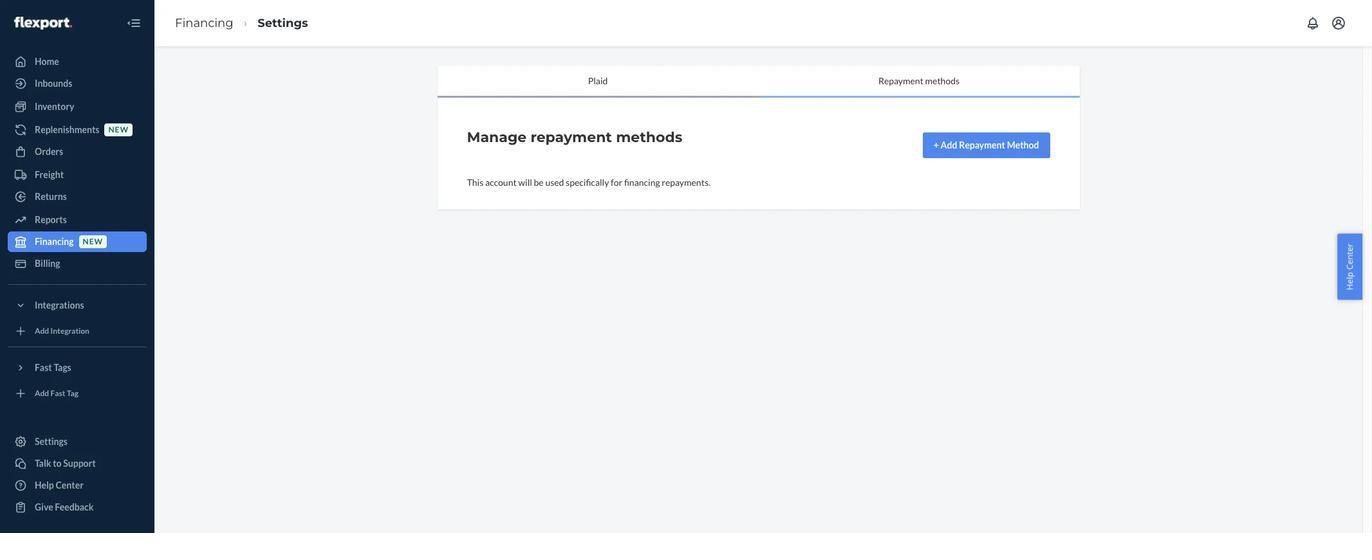 Task type: describe. For each thing, give the bounding box(es) containing it.
tags
[[54, 362, 71, 373]]

0 vertical spatial settings link
[[258, 16, 308, 30]]

account
[[485, 177, 517, 188]]

used
[[546, 177, 564, 188]]

for
[[611, 177, 623, 188]]

specifically
[[566, 177, 609, 188]]

help center inside button
[[1345, 243, 1356, 290]]

integrations
[[35, 300, 84, 311]]

this
[[467, 177, 484, 188]]

add inside manage repayment methods + add repayment method
[[941, 140, 958, 151]]

will
[[519, 177, 532, 188]]

home
[[35, 56, 59, 67]]

financing
[[624, 177, 660, 188]]

fast tags
[[35, 362, 71, 373]]

repayments.
[[662, 177, 711, 188]]

financing inside the breadcrumbs navigation
[[175, 16, 233, 30]]

inbounds link
[[8, 73, 147, 94]]

0 horizontal spatial settings
[[35, 437, 68, 447]]

close navigation image
[[126, 15, 142, 31]]

give
[[35, 502, 53, 513]]

freight link
[[8, 165, 147, 185]]

add for add fast tag
[[35, 389, 49, 399]]

home link
[[8, 52, 147, 72]]

add fast tag
[[35, 389, 78, 399]]

billing link
[[8, 254, 147, 274]]

replenishments
[[35, 124, 99, 135]]

0 horizontal spatial help
[[35, 480, 54, 491]]

repayment
[[531, 129, 612, 146]]

open notifications image
[[1306, 15, 1321, 31]]

add integration link
[[8, 321, 147, 342]]

fast inside 'link'
[[51, 389, 65, 399]]

+
[[934, 140, 939, 151]]

integration
[[51, 327, 89, 336]]

to
[[53, 458, 62, 469]]

fast tags button
[[8, 358, 147, 379]]

flexport logo image
[[14, 17, 72, 29]]

reports
[[35, 214, 67, 225]]

help inside button
[[1345, 272, 1356, 290]]

help center link
[[8, 476, 147, 496]]

add fast tag link
[[8, 384, 147, 404]]

repayment methods
[[879, 75, 960, 86]]

orders
[[35, 146, 63, 157]]

new for replenishments
[[108, 125, 129, 135]]

center inside button
[[1345, 243, 1356, 270]]

inventory
[[35, 101, 74, 112]]

0 vertical spatial methods
[[926, 75, 960, 86]]

breadcrumbs navigation
[[165, 4, 318, 42]]

manage repayment methods + add repayment method
[[467, 129, 1039, 151]]

method
[[1007, 140, 1039, 151]]



Task type: vqa. For each thing, say whether or not it's contained in the screenshot.
Integrations dropdown button
yes



Task type: locate. For each thing, give the bounding box(es) containing it.
add inside add fast tag 'link'
[[35, 389, 49, 399]]

new for financing
[[83, 237, 103, 247]]

new up orders link
[[108, 125, 129, 135]]

0 vertical spatial add
[[941, 140, 958, 151]]

fast
[[35, 362, 52, 373], [51, 389, 65, 399]]

returns link
[[8, 187, 147, 207]]

center
[[1345, 243, 1356, 270], [56, 480, 84, 491]]

+ add repayment method button
[[923, 133, 1050, 158]]

1 vertical spatial repayment
[[959, 140, 1006, 151]]

0 horizontal spatial new
[[83, 237, 103, 247]]

methods inside manage repayment methods + add repayment method
[[616, 129, 683, 146]]

inventory link
[[8, 97, 147, 117]]

add left integration
[[35, 327, 49, 336]]

0 vertical spatial repayment
[[879, 75, 924, 86]]

help
[[1345, 272, 1356, 290], [35, 480, 54, 491]]

feedback
[[55, 502, 94, 513]]

methods
[[926, 75, 960, 86], [616, 129, 683, 146]]

manage
[[467, 129, 527, 146]]

inbounds
[[35, 78, 72, 89]]

freight
[[35, 169, 64, 180]]

settings
[[258, 16, 308, 30], [35, 437, 68, 447]]

settings link
[[258, 16, 308, 30], [8, 432, 147, 453]]

0 vertical spatial new
[[108, 125, 129, 135]]

0 vertical spatial settings
[[258, 16, 308, 30]]

support
[[63, 458, 96, 469]]

give feedback
[[35, 502, 94, 513]]

0 vertical spatial fast
[[35, 362, 52, 373]]

be
[[534, 177, 544, 188]]

1 horizontal spatial settings link
[[258, 16, 308, 30]]

1 vertical spatial settings link
[[8, 432, 147, 453]]

give feedback button
[[8, 498, 147, 518]]

1 vertical spatial help
[[35, 480, 54, 491]]

talk
[[35, 458, 51, 469]]

0 horizontal spatial settings link
[[8, 432, 147, 453]]

1 vertical spatial help center
[[35, 480, 84, 491]]

1 horizontal spatial help
[[1345, 272, 1356, 290]]

add
[[941, 140, 958, 151], [35, 327, 49, 336], [35, 389, 49, 399]]

repayment
[[879, 75, 924, 86], [959, 140, 1006, 151]]

1 horizontal spatial methods
[[926, 75, 960, 86]]

fast inside dropdown button
[[35, 362, 52, 373]]

financing
[[175, 16, 233, 30], [35, 236, 74, 247]]

1 vertical spatial center
[[56, 480, 84, 491]]

tag
[[67, 389, 78, 399]]

new down reports link
[[83, 237, 103, 247]]

0 vertical spatial help center
[[1345, 243, 1356, 290]]

talk to support
[[35, 458, 96, 469]]

returns
[[35, 191, 67, 202]]

financing link
[[175, 16, 233, 30]]

1 horizontal spatial help center
[[1345, 243, 1356, 290]]

0 vertical spatial financing
[[175, 16, 233, 30]]

new
[[108, 125, 129, 135], [83, 237, 103, 247]]

settings inside the breadcrumbs navigation
[[258, 16, 308, 30]]

0 horizontal spatial repayment
[[879, 75, 924, 86]]

billing
[[35, 258, 60, 269]]

0 horizontal spatial financing
[[35, 236, 74, 247]]

orders link
[[8, 142, 147, 162]]

open account menu image
[[1331, 15, 1347, 31]]

talk to support link
[[8, 454, 147, 475]]

add integration
[[35, 327, 89, 336]]

1 horizontal spatial settings
[[258, 16, 308, 30]]

0 vertical spatial center
[[1345, 243, 1356, 270]]

integrations button
[[8, 296, 147, 316]]

0 horizontal spatial help center
[[35, 480, 84, 491]]

1 vertical spatial methods
[[616, 129, 683, 146]]

1 horizontal spatial repayment
[[959, 140, 1006, 151]]

1 vertical spatial settings
[[35, 437, 68, 447]]

1 vertical spatial fast
[[51, 389, 65, 399]]

1 vertical spatial add
[[35, 327, 49, 336]]

repayment inside manage repayment methods + add repayment method
[[959, 140, 1006, 151]]

0 vertical spatial help
[[1345, 272, 1356, 290]]

add right '+'
[[941, 140, 958, 151]]

0 horizontal spatial methods
[[616, 129, 683, 146]]

help center
[[1345, 243, 1356, 290], [35, 480, 84, 491]]

1 vertical spatial financing
[[35, 236, 74, 247]]

add inside add integration link
[[35, 327, 49, 336]]

reports link
[[8, 210, 147, 230]]

1 horizontal spatial financing
[[175, 16, 233, 30]]

help center button
[[1338, 234, 1363, 300]]

add down fast tags
[[35, 389, 49, 399]]

fast left tag
[[51, 389, 65, 399]]

plaid
[[588, 75, 608, 86]]

fast left "tags"
[[35, 362, 52, 373]]

1 horizontal spatial center
[[1345, 243, 1356, 270]]

1 horizontal spatial new
[[108, 125, 129, 135]]

add for add integration
[[35, 327, 49, 336]]

1 vertical spatial new
[[83, 237, 103, 247]]

0 horizontal spatial center
[[56, 480, 84, 491]]

this account will be used specifically for financing repayments.
[[467, 177, 711, 188]]

2 vertical spatial add
[[35, 389, 49, 399]]



